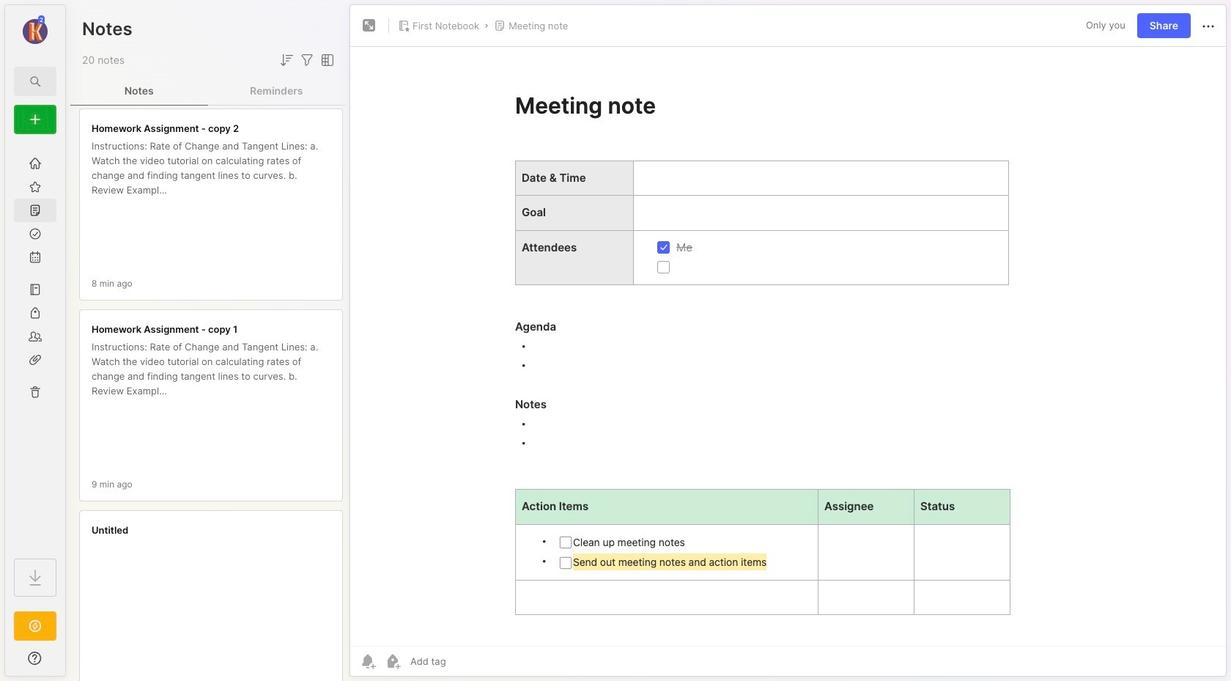 Task type: locate. For each thing, give the bounding box(es) containing it.
click to expand image
[[64, 654, 75, 672]]

Add filters field
[[298, 51, 316, 69]]

More actions field
[[1200, 16, 1218, 35]]

add tag image
[[384, 652, 402, 670]]

edit search image
[[26, 73, 44, 90]]

Add tag field
[[409, 655, 520, 668]]

tree
[[5, 143, 65, 545]]

add filters image
[[298, 51, 316, 69]]

tab list
[[70, 76, 345, 106]]

note window element
[[350, 4, 1227, 680]]

home image
[[28, 156, 43, 171]]

upgrade image
[[26, 617, 44, 635]]

View options field
[[316, 51, 336, 69]]

expand note image
[[361, 17, 378, 34]]



Task type: vqa. For each thing, say whether or not it's contained in the screenshot.
the 'Dec 17, 9:00 AM' POPUP BUTTON
no



Task type: describe. For each thing, give the bounding box(es) containing it.
main element
[[0, 0, 70, 681]]

Sort options field
[[278, 51, 295, 69]]

Account field
[[5, 14, 65, 46]]

tree inside main element
[[5, 143, 65, 545]]

more actions image
[[1200, 17, 1218, 35]]

WHAT'S NEW field
[[5, 647, 65, 670]]

Note Editor text field
[[350, 46, 1226, 646]]

add a reminder image
[[359, 652, 377, 670]]



